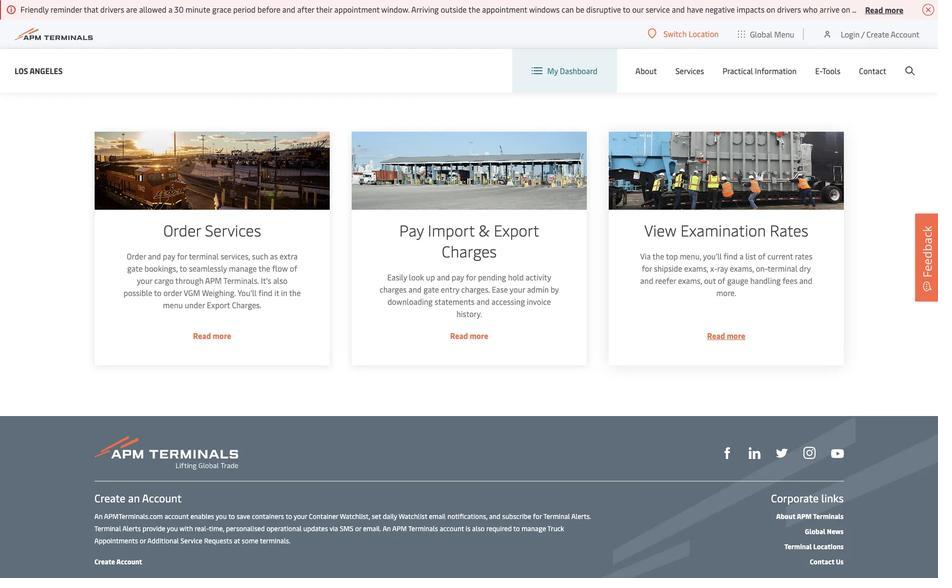 Task type: vqa. For each thing, say whether or not it's contained in the screenshot.
Lifting
no



Task type: locate. For each thing, give the bounding box(es) containing it.
accessing
[[492, 296, 525, 307]]

read more for view examination rates
[[708, 330, 746, 341]]

account up with
[[165, 512, 189, 521]]

services down the switch location
[[676, 65, 705, 76]]

feedback
[[920, 226, 936, 278]]

1 vertical spatial gate
[[424, 284, 439, 295]]

global inside button
[[751, 29, 773, 39]]

and up required
[[489, 512, 501, 521]]

service
[[646, 4, 670, 15]]

0 horizontal spatial arrive
[[820, 4, 840, 15]]

2 vertical spatial create
[[94, 557, 115, 567]]

more down "more."
[[727, 330, 746, 341]]

0 horizontal spatial global
[[751, 29, 773, 39]]

global up the terminal locations link
[[806, 527, 826, 536]]

appointment left windows
[[482, 4, 528, 15]]

a inside the via the top menu, you'll find a list of current rates for shipside exams, x-ray exams, on-terminal dry and reefer exams, out of gauge handling fees and more.
[[740, 251, 744, 262]]

contact down login / create account link
[[860, 65, 887, 76]]

1 vertical spatial pay
[[452, 272, 464, 283]]

requests
[[204, 536, 232, 546]]

your inside an apmterminals.com account enables you to save containers to your container watchlist, set daily watchlist email notifications, and subscribe for terminal alerts. terminal alerts provide you with real-time, personalised operational updates via sms or email. an apm terminals account is also required to manage truck appointments or additional service requests at some terminals.
[[294, 512, 307, 521]]

order and pay for terminal services, such as extra gate bookings, to seamlessly manage the flow of your cargo through apm terminals. it's also possible to order vgm weighing. you'll find it in the menu under export charges.
[[123, 251, 301, 310]]

0 vertical spatial gate
[[127, 263, 143, 274]]

and left have at the top of the page
[[672, 4, 685, 15]]

find left it
[[259, 288, 272, 298]]

1 horizontal spatial about
[[777, 512, 796, 521]]

0 horizontal spatial on
[[767, 4, 776, 15]]

allowed
[[139, 4, 167, 15]]

container
[[309, 512, 339, 521]]

drivers left who
[[778, 4, 802, 15]]

your
[[137, 275, 152, 286], [510, 284, 525, 295], [294, 512, 307, 521]]

for up bookings,
[[177, 251, 187, 262]]

by
[[551, 284, 559, 295]]

2 vertical spatial terminal
[[785, 542, 812, 552]]

an
[[128, 491, 140, 506]]

switch location
[[664, 28, 719, 39]]

exams,
[[684, 263, 709, 274], [730, 263, 754, 274], [678, 275, 702, 286]]

about for about
[[636, 65, 657, 76]]

0 vertical spatial contact
[[860, 65, 887, 76]]

locations
[[814, 542, 844, 552]]

arrive right who
[[820, 4, 840, 15]]

1 horizontal spatial terminal
[[544, 512, 570, 521]]

email.
[[363, 524, 381, 534]]

1 on from the left
[[767, 4, 776, 15]]

global menu button
[[729, 19, 805, 49]]

of right out
[[718, 275, 726, 286]]

window.
[[382, 4, 410, 15]]

or right sms
[[355, 524, 362, 534]]

linkedin image
[[749, 448, 761, 459]]

reefer
[[655, 275, 676, 286]]

los angeles link
[[15, 65, 63, 77]]

services up services,
[[205, 220, 261, 241]]

you up "time,"
[[216, 512, 227, 521]]

0 horizontal spatial you
[[167, 524, 178, 534]]

more down history.
[[470, 330, 488, 341]]

terminal down global news link at the right bottom of page
[[785, 542, 812, 552]]

0 horizontal spatial of
[[290, 263, 297, 274]]

read up login / create account link
[[866, 4, 884, 15]]

0 horizontal spatial your
[[137, 275, 152, 286]]

practical
[[723, 65, 754, 76]]

0 horizontal spatial or
[[140, 536, 146, 546]]

0 horizontal spatial terminal
[[189, 251, 219, 262]]

drivers
[[872, 4, 897, 15]]

order services image
[[94, 132, 330, 210]]

read more down history.
[[450, 330, 488, 341]]

1 vertical spatial also
[[472, 524, 485, 534]]

drivers
[[100, 4, 124, 15], [778, 4, 802, 15]]

that right drivers
[[898, 4, 913, 15]]

of down extra
[[290, 263, 297, 274]]

1 horizontal spatial on
[[842, 4, 851, 15]]

gauge
[[727, 275, 749, 286]]

account down read more button
[[891, 29, 920, 39]]

import
[[428, 220, 475, 241]]

containers
[[252, 512, 284, 521]]

of right list
[[758, 251, 766, 262]]

an down daily
[[383, 524, 391, 534]]

and up bookings,
[[148, 251, 161, 262]]

1 vertical spatial create
[[94, 491, 126, 506]]

links
[[822, 491, 844, 506]]

1 horizontal spatial account
[[440, 524, 464, 534]]

account down appointments
[[116, 557, 142, 567]]

1 horizontal spatial a
[[740, 251, 744, 262]]

account right the an
[[142, 491, 182, 506]]

account left is
[[440, 524, 464, 534]]

services button
[[676, 49, 705, 93]]

0 vertical spatial find
[[724, 251, 738, 262]]

2 vertical spatial of
[[718, 275, 726, 286]]

e-tools button
[[816, 49, 841, 93]]

read more up login / create account
[[866, 4, 904, 15]]

1 vertical spatial account
[[440, 524, 464, 534]]

0 horizontal spatial appointment
[[335, 4, 380, 15]]

facebook image
[[722, 448, 733, 459]]

up
[[426, 272, 435, 283]]

1 vertical spatial terminal
[[94, 524, 121, 534]]

view
[[644, 220, 677, 241]]

2 vertical spatial apm
[[393, 524, 407, 534]]

global menu
[[751, 29, 795, 39]]

to down cargo
[[154, 288, 161, 298]]

manage inside order and pay for terminal services, such as extra gate bookings, to seamlessly manage the flow of your cargo through apm terminals. it's also possible to order vgm weighing. you'll find it in the menu under export charges.
[[229, 263, 257, 274]]

0 horizontal spatial also
[[273, 275, 287, 286]]

also right is
[[472, 524, 485, 534]]

0 vertical spatial apm
[[205, 275, 222, 286]]

1 vertical spatial you
[[167, 524, 178, 534]]

more down weighing.
[[213, 330, 231, 341]]

required
[[487, 524, 512, 534]]

0 horizontal spatial services
[[205, 220, 261, 241]]

it's
[[261, 275, 271, 286]]

0 vertical spatial a
[[168, 4, 173, 15]]

terminal down current
[[768, 263, 798, 274]]

the right via
[[653, 251, 664, 262]]

create left the an
[[94, 491, 126, 506]]

contact for contact
[[860, 65, 887, 76]]

1 vertical spatial apm
[[797, 512, 812, 521]]

break bulk at port elizabeth usa image
[[609, 132, 844, 210]]

0 vertical spatial terminals
[[814, 512, 844, 521]]

feedback button
[[916, 213, 939, 301]]

0 vertical spatial order
[[163, 220, 201, 241]]

login
[[841, 29, 860, 39]]

1 vertical spatial contact
[[810, 557, 835, 567]]

export inside order and pay for terminal services, such as extra gate bookings, to seamlessly manage the flow of your cargo through apm terminals. it's also possible to order vgm weighing. you'll find it in the menu under export charges.
[[207, 300, 230, 310]]

pay up bookings,
[[163, 251, 175, 262]]

watchlist,
[[340, 512, 370, 521]]

or down alerts at the bottom
[[140, 536, 146, 546]]

watchlist
[[399, 512, 428, 521]]

via
[[330, 524, 338, 534]]

pending
[[478, 272, 506, 283]]

order
[[163, 288, 182, 298]]

your down hold
[[510, 284, 525, 295]]

0 vertical spatial services
[[676, 65, 705, 76]]

0 horizontal spatial terminals
[[409, 524, 438, 534]]

apm up weighing.
[[205, 275, 222, 286]]

2 arrive from the left
[[915, 4, 935, 15]]

1 horizontal spatial gate
[[424, 284, 439, 295]]

about left services popup button
[[636, 65, 657, 76]]

find inside order and pay for terminal services, such as extra gate bookings, to seamlessly manage the flow of your cargo through apm terminals. it's also possible to order vgm weighing. you'll find it in the menu under export charges.
[[259, 288, 272, 298]]

2 appointment from the left
[[482, 4, 528, 15]]

youtube image
[[832, 450, 844, 458]]

truck
[[548, 524, 565, 534]]

1 vertical spatial an
[[383, 524, 391, 534]]

terminals inside an apmterminals.com account enables you to save containers to your container watchlist, set daily watchlist email notifications, and subscribe for terminal alerts. terminal alerts provide you with real-time, personalised operational updates via sms or email. an apm terminals account is also required to manage truck appointments or additional service requests at some terminals.
[[409, 524, 438, 534]]

0 horizontal spatial export
[[207, 300, 230, 310]]

0 vertical spatial create
[[867, 29, 890, 39]]

order inside order and pay for terminal services, such as extra gate bookings, to seamlessly manage the flow of your cargo through apm terminals. it's also possible to order vgm weighing. you'll find it in the menu under export charges.
[[127, 251, 146, 262]]

manage down subscribe
[[522, 524, 546, 534]]

arriving
[[412, 4, 439, 15]]

charges
[[380, 284, 407, 295]]

read more
[[866, 4, 904, 15], [193, 330, 231, 341], [450, 330, 488, 341], [708, 330, 746, 341]]

read more for pay import & export charges
[[450, 330, 488, 341]]

and inside an apmterminals.com account enables you to save containers to your container watchlist, set daily watchlist email notifications, and subscribe for terminal alerts. terminal alerts provide you with real-time, personalised operational updates via sms or email. an apm terminals account is also required to manage truck appointments or additional service requests at some terminals.
[[489, 512, 501, 521]]

period
[[233, 4, 256, 15]]

time,
[[209, 524, 224, 534]]

manage up terminals.
[[229, 263, 257, 274]]

practical information
[[723, 65, 797, 76]]

read down under
[[193, 330, 211, 341]]

exams, left out
[[678, 275, 702, 286]]

apmterminals.com
[[104, 512, 163, 521]]

0 vertical spatial pay
[[163, 251, 175, 262]]

more for pay import & export charges
[[470, 330, 488, 341]]

information
[[755, 65, 797, 76]]

also down flow
[[273, 275, 287, 286]]

services
[[676, 65, 705, 76], [205, 220, 261, 241]]

1 horizontal spatial also
[[472, 524, 485, 534]]

apm down corporate links
[[797, 512, 812, 521]]

0 vertical spatial terminal
[[544, 512, 570, 521]]

0 vertical spatial you
[[216, 512, 227, 521]]

0 horizontal spatial find
[[259, 288, 272, 298]]

your inside order and pay for terminal services, such as extra gate bookings, to seamlessly manage the flow of your cargo through apm terminals. it's also possible to order vgm weighing. you'll find it in the menu under export charges.
[[137, 275, 152, 286]]

you left with
[[167, 524, 178, 534]]

and right up
[[437, 272, 450, 283]]

x-
[[711, 263, 718, 274]]

1 horizontal spatial that
[[898, 4, 913, 15]]

for down via
[[642, 263, 652, 274]]

gate up possible
[[127, 263, 143, 274]]

1 vertical spatial global
[[806, 527, 826, 536]]

2 horizontal spatial apm
[[797, 512, 812, 521]]

create right /
[[867, 29, 890, 39]]

terminal inside the via the top menu, you'll find a list of current rates for shipside exams, x-ray exams, on-terminal dry and reefer exams, out of gauge handling fees and more.
[[768, 263, 798, 274]]

a for allowed
[[168, 4, 173, 15]]

1 horizontal spatial find
[[724, 251, 738, 262]]

1 horizontal spatial arrive
[[915, 4, 935, 15]]

read more down "more."
[[708, 330, 746, 341]]

0 vertical spatial about
[[636, 65, 657, 76]]

have
[[687, 4, 704, 15]]

and left after
[[283, 4, 296, 15]]

more for view examination rates
[[727, 330, 746, 341]]

read more down under
[[193, 330, 231, 341]]

practical information button
[[723, 49, 797, 93]]

global for global news
[[806, 527, 826, 536]]

read down "more."
[[708, 330, 725, 341]]

disruptive
[[587, 4, 622, 15]]

as
[[270, 251, 278, 262]]

top
[[666, 251, 678, 262]]

drivers left are
[[100, 4, 124, 15]]

contact down locations
[[810, 557, 835, 567]]

1 horizontal spatial global
[[806, 527, 826, 536]]

your up updates
[[294, 512, 307, 521]]

apmt footer logo image
[[94, 436, 238, 470]]

1 vertical spatial or
[[140, 536, 146, 546]]

manage inside an apmterminals.com account enables you to save containers to your container watchlist, set daily watchlist email notifications, and subscribe for terminal alerts. terminal alerts provide you with real-time, personalised operational updates via sms or email. an apm terminals account is also required to manage truck appointments or additional service requests at some terminals.
[[522, 524, 546, 534]]

pay up entry at the left of page
[[452, 272, 464, 283]]

also
[[273, 275, 287, 286], [472, 524, 485, 534]]

1 horizontal spatial of
[[718, 275, 726, 286]]

1 horizontal spatial manage
[[522, 524, 546, 534]]

0 horizontal spatial apm
[[205, 275, 222, 286]]

apm inside an apmterminals.com account enables you to save containers to your container watchlist, set daily watchlist email notifications, and subscribe for terminal alerts. terminal alerts provide you with real-time, personalised operational updates via sms or email. an apm terminals account is also required to manage truck appointments or additional service requests at some terminals.
[[393, 524, 407, 534]]

1 horizontal spatial your
[[294, 512, 307, 521]]

global left menu
[[751, 29, 773, 39]]

a left 30
[[168, 4, 173, 15]]

1 horizontal spatial you
[[216, 512, 227, 521]]

an
[[94, 512, 103, 521], [383, 524, 391, 534]]

contact us link
[[810, 557, 844, 567]]

the right in at the left
[[289, 288, 301, 298]]

1 vertical spatial terminal
[[768, 263, 798, 274]]

shipside
[[654, 263, 683, 274]]

about
[[636, 65, 657, 76], [777, 512, 796, 521]]

1 vertical spatial of
[[290, 263, 297, 274]]

gate down up
[[424, 284, 439, 295]]

sms
[[340, 524, 354, 534]]

export down weighing.
[[207, 300, 230, 310]]

0 horizontal spatial pay
[[163, 251, 175, 262]]

create for create an account
[[94, 491, 126, 506]]

1 horizontal spatial apm
[[393, 524, 407, 534]]

and down 'dry'
[[800, 275, 813, 286]]

real-
[[195, 524, 209, 534]]

1 vertical spatial a
[[740, 251, 744, 262]]

2 horizontal spatial terminal
[[785, 542, 812, 552]]

find up ray
[[724, 251, 738, 262]]

instagram link
[[804, 446, 816, 460]]

charges
[[442, 241, 497, 262]]

2 horizontal spatial of
[[758, 251, 766, 262]]

0 vertical spatial account
[[891, 29, 920, 39]]

account
[[165, 512, 189, 521], [440, 524, 464, 534]]

0 horizontal spatial drivers
[[100, 4, 124, 15]]

read
[[866, 4, 884, 15], [193, 330, 211, 341], [450, 330, 468, 341], [708, 330, 725, 341]]

twitter image
[[776, 448, 788, 459]]

terminal locations
[[785, 542, 844, 552]]

more inside read more button
[[885, 4, 904, 15]]

arrive left o at the top of the page
[[915, 4, 935, 15]]

about down corporate
[[777, 512, 796, 521]]

terminal
[[189, 251, 219, 262], [768, 263, 798, 274]]

1 vertical spatial export
[[207, 300, 230, 310]]

export right &
[[494, 220, 539, 241]]

pay import charges image
[[352, 132, 587, 210]]

1 appointment from the left
[[335, 4, 380, 15]]

0 horizontal spatial contact
[[810, 557, 835, 567]]

close alert image
[[923, 4, 935, 16]]

1 horizontal spatial terminals
[[814, 512, 844, 521]]

it
[[274, 288, 279, 298]]

export
[[494, 220, 539, 241], [207, 300, 230, 310]]

a left list
[[740, 251, 744, 262]]

an up appointments
[[94, 512, 103, 521]]

1 horizontal spatial pay
[[452, 272, 464, 283]]

1 arrive from the left
[[820, 4, 840, 15]]

read down history.
[[450, 330, 468, 341]]

1 horizontal spatial or
[[355, 524, 362, 534]]

terminals.
[[260, 536, 291, 546]]

1 horizontal spatial drivers
[[778, 4, 802, 15]]

appointment right their
[[335, 4, 380, 15]]

contact for contact us
[[810, 557, 835, 567]]

1 horizontal spatial export
[[494, 220, 539, 241]]

their
[[316, 4, 333, 15]]

1 horizontal spatial appointment
[[482, 4, 528, 15]]

0 vertical spatial terminal
[[189, 251, 219, 262]]

view examination rates
[[644, 220, 809, 241]]

switch location button
[[648, 28, 719, 39]]

alerts.
[[572, 512, 592, 521]]

you
[[216, 512, 227, 521], [167, 524, 178, 534]]

location
[[689, 28, 719, 39]]

1 vertical spatial order
[[127, 251, 146, 262]]

0 vertical spatial export
[[494, 220, 539, 241]]

1 horizontal spatial an
[[383, 524, 391, 534]]

for right subscribe
[[533, 512, 542, 521]]

0 horizontal spatial a
[[168, 4, 173, 15]]

1 drivers from the left
[[100, 4, 124, 15]]

terminals
[[814, 512, 844, 521], [409, 524, 438, 534]]

or
[[355, 524, 362, 534], [140, 536, 146, 546]]

for up charges.
[[466, 272, 476, 283]]

0 horizontal spatial gate
[[127, 263, 143, 274]]

0 vertical spatial global
[[751, 29, 773, 39]]

create down appointments
[[94, 557, 115, 567]]

your up possible
[[137, 275, 152, 286]]

0 vertical spatial manage
[[229, 263, 257, 274]]

us
[[837, 557, 844, 567]]

1 vertical spatial terminals
[[409, 524, 438, 534]]

0 horizontal spatial order
[[127, 251, 146, 262]]

that right reminder
[[84, 4, 98, 15]]

0 horizontal spatial an
[[94, 512, 103, 521]]

on right impacts
[[767, 4, 776, 15]]

1 horizontal spatial contact
[[860, 65, 887, 76]]

more up login / create account
[[885, 4, 904, 15]]

terminals up global news link at the right bottom of page
[[814, 512, 844, 521]]

terminal
[[544, 512, 570, 521], [94, 524, 121, 534], [785, 542, 812, 552]]

terminal up truck
[[544, 512, 570, 521]]

to up through on the top
[[179, 263, 187, 274]]

terminal up seamlessly
[[189, 251, 219, 262]]

vgm
[[184, 288, 200, 298]]

terminal up appointments
[[94, 524, 121, 534]]

apm down daily
[[393, 524, 407, 534]]

terminals down 'watchlist'
[[409, 524, 438, 534]]

0 vertical spatial also
[[273, 275, 287, 286]]

on left time.
[[842, 4, 851, 15]]

0 vertical spatial or
[[355, 524, 362, 534]]

0 vertical spatial account
[[165, 512, 189, 521]]

to left save on the bottom of the page
[[229, 512, 235, 521]]

order for order and pay for terminal services, such as extra gate bookings, to seamlessly manage the flow of your cargo through apm terminals. it's also possible to order vgm weighing. you'll find it in the menu under export charges.
[[127, 251, 146, 262]]



Task type: describe. For each thing, give the bounding box(es) containing it.
menu
[[775, 29, 795, 39]]

about for about apm terminals
[[777, 512, 796, 521]]

the up it's on the top of the page
[[259, 263, 270, 274]]

gate inside easily look up and pay for pending hold activity charges and gate entry charges. ease your admin by downloading statements and accessing invoice history.
[[424, 284, 439, 295]]

30
[[174, 4, 184, 15]]

existing users
[[94, 20, 201, 43]]

time.
[[853, 4, 870, 15]]

after
[[297, 4, 315, 15]]

who
[[803, 4, 818, 15]]

for inside order and pay for terminal services, such as extra gate bookings, to seamlessly manage the flow of your cargo through apm terminals. it's also possible to order vgm weighing. you'll find it in the menu under export charges.
[[177, 251, 187, 262]]

2 on from the left
[[842, 4, 851, 15]]

export inside pay import & export charges
[[494, 220, 539, 241]]

for inside easily look up and pay for pending hold activity charges and gate entry charges. ease your admin by downloading statements and accessing invoice history.
[[466, 272, 476, 283]]

2 drivers from the left
[[778, 4, 802, 15]]

invoice
[[527, 296, 551, 307]]

to up "operational"
[[286, 512, 292, 521]]

and left "reefer"
[[641, 275, 654, 286]]

on-
[[756, 263, 768, 274]]

tools
[[823, 65, 841, 76]]

your inside easily look up and pay for pending hold activity charges and gate entry charges. ease your admin by downloading statements and accessing invoice history.
[[510, 284, 525, 295]]

menu,
[[680, 251, 702, 262]]

0 vertical spatial of
[[758, 251, 766, 262]]

charges.
[[461, 284, 490, 295]]

updates
[[304, 524, 328, 534]]

los
[[15, 65, 28, 76]]

handling
[[751, 275, 781, 286]]

2 vertical spatial account
[[116, 557, 142, 567]]

admin
[[527, 284, 549, 295]]

users
[[159, 20, 201, 43]]

instagram image
[[804, 447, 816, 460]]

current
[[768, 251, 793, 262]]

to down subscribe
[[514, 524, 520, 534]]

bookings,
[[144, 263, 178, 274]]

order for order services
[[163, 220, 201, 241]]

and down look
[[409, 284, 422, 295]]

create for create account
[[94, 557, 115, 567]]

angeles
[[30, 65, 63, 76]]

read more for order services
[[193, 330, 231, 341]]

pay inside easily look up and pay for pending hold activity charges and gate entry charges. ease your admin by downloading statements and accessing invoice history.
[[452, 272, 464, 283]]

0 horizontal spatial terminal
[[94, 524, 121, 534]]

hold
[[508, 272, 524, 283]]

dashboard
[[560, 65, 598, 76]]

impacts
[[737, 4, 765, 15]]

global for global menu
[[751, 29, 773, 39]]

rates
[[770, 220, 809, 241]]

1 horizontal spatial services
[[676, 65, 705, 76]]

you tube link
[[832, 447, 844, 459]]

1 vertical spatial services
[[205, 220, 261, 241]]

the inside the via the top menu, you'll find a list of current rates for shipside exams, x-ray exams, on-terminal dry and reefer exams, out of gauge handling fees and more.
[[653, 251, 664, 262]]

email
[[429, 512, 446, 521]]

2 that from the left
[[898, 4, 913, 15]]

of inside order and pay for terminal services, such as extra gate bookings, to seamlessly manage the flow of your cargo through apm terminals. it's also possible to order vgm weighing. you'll find it in the menu under export charges.
[[290, 263, 297, 274]]

1 vertical spatial account
[[142, 491, 182, 506]]

and down charges.
[[477, 296, 490, 307]]

entry
[[441, 284, 459, 295]]

provide
[[143, 524, 165, 534]]

look
[[409, 272, 424, 283]]

for inside the via the top menu, you'll find a list of current rates for shipside exams, x-ray exams, on-terminal dry and reefer exams, out of gauge handling fees and more.
[[642, 263, 652, 274]]

negative
[[706, 4, 735, 15]]

enables
[[191, 512, 214, 521]]

examination
[[681, 220, 766, 241]]

rates
[[795, 251, 813, 262]]

be
[[576, 4, 585, 15]]

minute
[[186, 4, 210, 15]]

reminder
[[51, 4, 82, 15]]

terminals.
[[223, 275, 259, 286]]

exams, down menu, at the right top
[[684, 263, 709, 274]]

activity
[[526, 272, 551, 283]]

gate inside order and pay for terminal services, such as extra gate bookings, to seamlessly manage the flow of your cargo through apm terminals. it's also possible to order vgm weighing. you'll find it in the menu under export charges.
[[127, 263, 143, 274]]

read for view examination rates
[[708, 330, 725, 341]]

friendly
[[21, 4, 49, 15]]

&
[[479, 220, 490, 241]]

pay
[[399, 220, 424, 241]]

an apmterminals.com account enables you to save containers to your container watchlist, set daily watchlist email notifications, and subscribe for terminal alerts. terminal alerts provide you with real-time, personalised operational updates via sms or email. an apm terminals account is also required to manage truck appointments or additional service requests at some terminals.
[[94, 512, 592, 546]]

pay import & export charges
[[399, 220, 539, 262]]

more for order services
[[213, 330, 231, 341]]

global news
[[806, 527, 844, 536]]

additional
[[147, 536, 179, 546]]

0 horizontal spatial account
[[165, 512, 189, 521]]

also inside order and pay for terminal services, such as extra gate bookings, to seamlessly manage the flow of your cargo through apm terminals. it's also possible to order vgm weighing. you'll find it in the menu under export charges.
[[273, 275, 287, 286]]

windows
[[530, 4, 560, 15]]

1 that from the left
[[84, 4, 98, 15]]

pay inside order and pay for terminal services, such as extra gate bookings, to seamlessly manage the flow of your cargo through apm terminals. it's also possible to order vgm weighing. you'll find it in the menu under export charges.
[[163, 251, 175, 262]]

read for pay import & export charges
[[450, 330, 468, 341]]

before
[[258, 4, 281, 15]]

to left our
[[623, 4, 631, 15]]

a for find
[[740, 251, 744, 262]]

fees
[[783, 275, 798, 286]]

cargo
[[154, 275, 174, 286]]

the right outside
[[469, 4, 481, 15]]

read inside button
[[866, 4, 884, 15]]

0 vertical spatial an
[[94, 512, 103, 521]]

ray
[[718, 263, 728, 274]]

about apm terminals link
[[777, 512, 844, 521]]

my dashboard
[[548, 65, 598, 76]]

service
[[181, 536, 203, 546]]

shape link
[[722, 447, 733, 459]]

downloading
[[388, 296, 433, 307]]

fill 44 link
[[776, 447, 788, 459]]

los angeles
[[15, 65, 63, 76]]

exams, up gauge
[[730, 263, 754, 274]]

through
[[175, 275, 203, 286]]

read for order services
[[193, 330, 211, 341]]

with
[[180, 524, 193, 534]]

subscribe
[[503, 512, 532, 521]]

create account
[[94, 557, 142, 567]]

for inside an apmterminals.com account enables you to save containers to your container watchlist, set daily watchlist email notifications, and subscribe for terminal alerts. terminal alerts provide you with real-time, personalised operational updates via sms or email. an apm terminals account is also required to manage truck appointments or additional service requests at some terminals.
[[533, 512, 542, 521]]

terminal inside order and pay for terminal services, such as extra gate bookings, to seamlessly manage the flow of your cargo through apm terminals. it's also possible to order vgm weighing. you'll find it in the menu under export charges.
[[189, 251, 219, 262]]

find inside the via the top menu, you'll find a list of current rates for shipside exams, x-ray exams, on-terminal dry and reefer exams, out of gauge handling fees and more.
[[724, 251, 738, 262]]

existing
[[94, 20, 155, 43]]

statements
[[435, 296, 475, 307]]

operational
[[267, 524, 302, 534]]

my dashboard button
[[532, 49, 598, 93]]

save
[[237, 512, 250, 521]]

apm inside order and pay for terminal services, such as extra gate bookings, to seamlessly manage the flow of your cargo through apm terminals. it's also possible to order vgm weighing. you'll find it in the menu under export charges.
[[205, 275, 222, 286]]

my
[[548, 65, 558, 76]]

login / create account link
[[823, 20, 920, 48]]

more.
[[717, 288, 737, 298]]

at
[[234, 536, 240, 546]]

daily
[[383, 512, 397, 521]]

and inside order and pay for terminal services, such as extra gate bookings, to seamlessly manage the flow of your cargo through apm terminals. it's also possible to order vgm weighing. you'll find it in the menu under export charges.
[[148, 251, 161, 262]]

e-tools
[[816, 65, 841, 76]]

via
[[640, 251, 651, 262]]

also inside an apmterminals.com account enables you to save containers to your container watchlist, set daily watchlist email notifications, and subscribe for terminal alerts. terminal alerts provide you with real-time, personalised operational updates via sms or email. an apm terminals account is also required to manage truck appointments or additional service requests at some terminals.
[[472, 524, 485, 534]]

you'll
[[237, 288, 257, 298]]

o
[[937, 4, 939, 15]]

services,
[[220, 251, 250, 262]]



